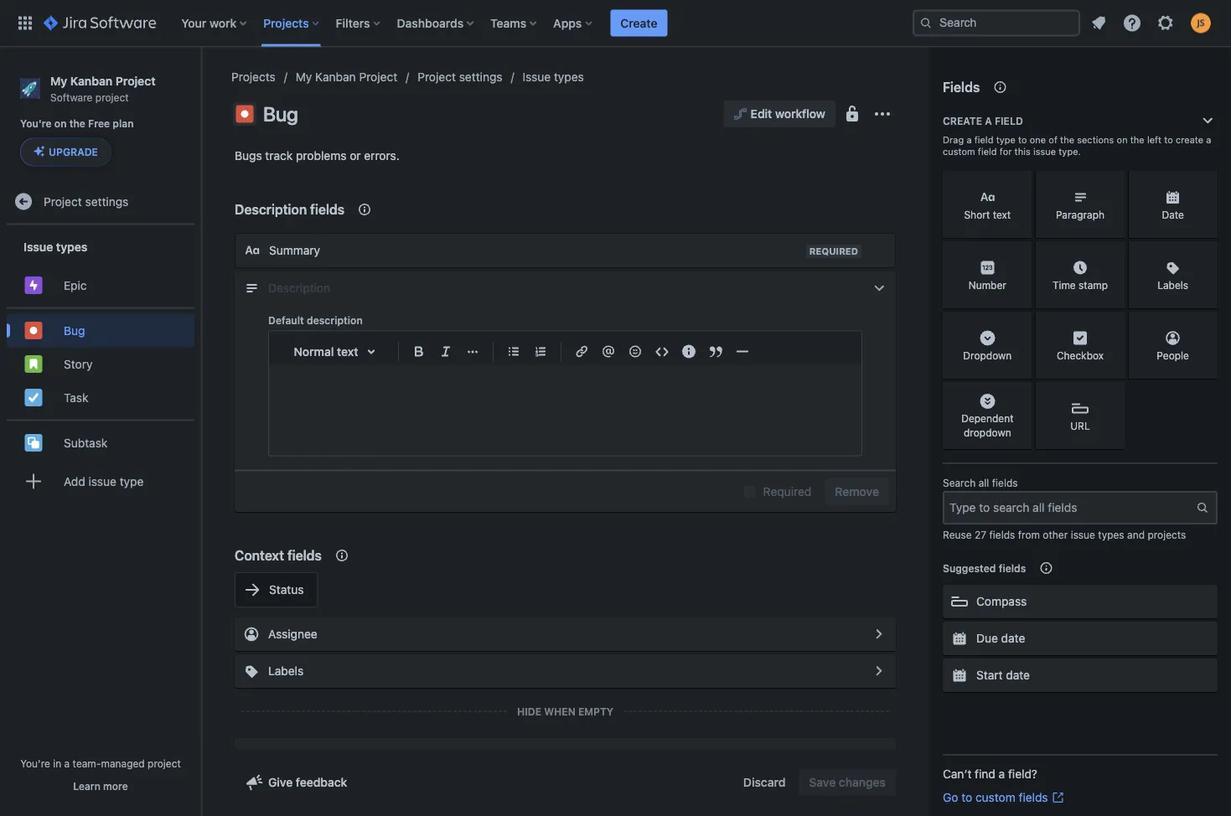 Task type: vqa. For each thing, say whether or not it's contained in the screenshot.
Create button
yes



Task type: describe. For each thing, give the bounding box(es) containing it.
settings image
[[1156, 13, 1176, 33]]

project inside my kanban project software project
[[115, 74, 155, 88]]

you're for you're on the free plan
[[20, 118, 52, 130]]

divider image
[[732, 342, 753, 362]]

description fields
[[235, 202, 345, 217]]

team-
[[73, 758, 101, 769]]

banner containing your work
[[0, 0, 1231, 47]]

dashboards
[[397, 16, 464, 30]]

paragraph
[[1056, 209, 1105, 220]]

search image
[[919, 16, 933, 30]]

can't
[[943, 767, 972, 781]]

normal text
[[294, 344, 358, 358]]

for
[[1000, 146, 1012, 157]]

create for create a field
[[943, 115, 982, 127]]

1 horizontal spatial the
[[1060, 135, 1074, 145]]

learn more
[[73, 780, 128, 792]]

give feedback button
[[235, 769, 357, 796]]

you're for you're in a team-managed project
[[20, 758, 50, 769]]

kanban for my kanban project
[[315, 70, 356, 84]]

0 vertical spatial required
[[809, 246, 858, 257]]

fields right 27
[[989, 529, 1015, 541]]

info panel image
[[679, 342, 699, 362]]

1 horizontal spatial project
[[148, 758, 181, 769]]

discard button
[[733, 769, 796, 796]]

more information image for short text
[[1010, 173, 1031, 193]]

plan
[[113, 118, 134, 130]]

compass button
[[943, 585, 1218, 618]]

notifications image
[[1089, 13, 1109, 33]]

project down upgrade button
[[44, 194, 82, 208]]

edit workflow button
[[724, 101, 836, 127]]

27
[[975, 529, 987, 541]]

projects
[[1148, 529, 1186, 541]]

0 horizontal spatial the
[[69, 118, 85, 130]]

problems
[[296, 149, 346, 163]]

discard
[[743, 776, 786, 789]]

create
[[1176, 135, 1204, 145]]

learn more button
[[73, 779, 128, 793]]

more information image for dropdown
[[1010, 313, 1031, 334]]

2 horizontal spatial to
[[1164, 135, 1173, 145]]

upgrade button
[[21, 139, 111, 165]]

epic
[[64, 278, 87, 292]]

hide when empty
[[517, 706, 614, 717]]

open field configuration image
[[869, 624, 889, 644]]

more options image
[[872, 104, 893, 124]]

edit
[[751, 107, 772, 121]]

more information about the context fields image for context fields
[[332, 546, 352, 566]]

more formatting image
[[463, 342, 483, 362]]

reuse
[[943, 529, 972, 541]]

in
[[53, 758, 61, 769]]

issue inside button
[[88, 474, 116, 488]]

emoji image
[[625, 342, 645, 362]]

empty
[[578, 706, 614, 717]]

sidebar navigation image
[[183, 67, 220, 101]]

feedback
[[296, 776, 347, 789]]

default
[[268, 315, 304, 326]]

2 vertical spatial field
[[978, 146, 997, 157]]

code snippet image
[[652, 342, 672, 362]]

from
[[1018, 529, 1040, 541]]

reporter
[[268, 748, 315, 762]]

1 vertical spatial custom
[[975, 791, 1016, 805]]

numbered list ⌘⇧7 image
[[531, 342, 551, 362]]

labels inside labels button
[[268, 664, 304, 678]]

left
[[1147, 135, 1162, 145]]

story
[[64, 357, 93, 371]]

fields up summary
[[310, 202, 345, 217]]

dependent dropdown
[[961, 413, 1014, 439]]

more information image for people
[[1196, 313, 1216, 334]]

more information image for number
[[1010, 243, 1031, 263]]

status
[[269, 583, 304, 597]]

a down the more information about the fields icon
[[985, 115, 992, 127]]

field for drag
[[974, 135, 994, 145]]

due
[[976, 631, 998, 645]]

types for issue types link
[[554, 70, 584, 84]]

create for create
[[620, 16, 657, 30]]

description for description fields
[[235, 202, 307, 217]]

workflow
[[775, 107, 826, 121]]

type inside button
[[120, 474, 144, 488]]

fields left more information about the suggested fields image
[[999, 562, 1026, 574]]

1 horizontal spatial to
[[1018, 135, 1027, 145]]

fields
[[943, 79, 980, 95]]

labels button
[[235, 655, 896, 688]]

context
[[235, 548, 284, 564]]

compass
[[976, 595, 1027, 608]]

apps
[[553, 16, 582, 30]]

of
[[1049, 135, 1058, 145]]

more information about the context fields image for description fields
[[355, 199, 375, 220]]

edit workflow
[[751, 107, 826, 121]]

quote image
[[706, 342, 726, 362]]

1 vertical spatial settings
[[85, 194, 128, 208]]

my for my kanban project software project
[[50, 74, 67, 88]]

suggested
[[943, 562, 996, 574]]

issue type icon image
[[235, 104, 255, 124]]

your work
[[181, 16, 237, 30]]

subtask link
[[7, 426, 194, 460]]

italic ⌘i image
[[436, 342, 456, 362]]

go to custom fields link
[[943, 789, 1065, 806]]

one
[[1030, 135, 1046, 145]]

1 vertical spatial required
[[763, 484, 812, 498]]

add issue type
[[64, 474, 144, 488]]

and
[[1127, 529, 1145, 541]]

upgrade
[[49, 146, 98, 158]]

dropdown
[[964, 427, 1011, 439]]

more information image for time stamp
[[1103, 243, 1123, 263]]

go
[[943, 791, 958, 805]]

assignee
[[268, 627, 317, 641]]

epic link
[[7, 268, 194, 302]]

this
[[1015, 146, 1031, 157]]

a right in
[[64, 758, 70, 769]]

all
[[979, 477, 989, 489]]

0 vertical spatial bug
[[263, 102, 298, 126]]

normal text button
[[286, 333, 391, 370]]

a right drag
[[967, 135, 972, 145]]

0 vertical spatial settings
[[459, 70, 502, 84]]

type inside drag a field type to one of the sections on the left to create a custom field for this issue type.
[[996, 135, 1016, 145]]

no restrictions image
[[842, 104, 862, 124]]

more information image for paragraph
[[1103, 173, 1123, 193]]

0 vertical spatial project settings
[[418, 70, 502, 84]]

link image
[[572, 342, 592, 362]]

group containing issue types
[[7, 225, 194, 508]]

reporter button
[[235, 738, 896, 772]]

date
[[1162, 209, 1184, 220]]

add issue type image
[[23, 471, 44, 491]]

appswitcher icon image
[[15, 13, 35, 33]]

date for due date
[[1001, 631, 1025, 645]]

my kanban project software project
[[50, 74, 155, 103]]

default description
[[268, 315, 363, 326]]

add issue type button
[[7, 465, 194, 498]]

project down dashboards dropdown button
[[418, 70, 456, 84]]

dashboards button
[[392, 10, 480, 36]]



Task type: locate. For each thing, give the bounding box(es) containing it.
a right "find" at bottom right
[[999, 767, 1005, 781]]

sections
[[1077, 135, 1114, 145]]

date inside 'due date' button
[[1001, 631, 1025, 645]]

projects link
[[231, 67, 276, 87]]

my for my kanban project
[[296, 70, 312, 84]]

issue up epic link
[[23, 240, 53, 254]]

1 horizontal spatial issue
[[1033, 146, 1056, 157]]

number
[[969, 279, 1006, 291]]

field down create a field
[[974, 135, 994, 145]]

create button
[[610, 10, 668, 36]]

more information about the context fields image
[[355, 199, 375, 220], [332, 546, 352, 566]]

project settings link down upgrade
[[7, 185, 194, 218]]

my inside my kanban project link
[[296, 70, 312, 84]]

managed
[[101, 758, 145, 769]]

my up "software"
[[50, 74, 67, 88]]

issue for "group" containing issue types
[[23, 240, 53, 254]]

project settings down upgrade
[[44, 194, 128, 208]]

custom down can't find a field?
[[975, 791, 1016, 805]]

field for create
[[995, 115, 1023, 127]]

0 vertical spatial projects
[[263, 16, 309, 30]]

1 horizontal spatial project settings
[[418, 70, 502, 84]]

dependent
[[961, 413, 1014, 424]]

checkbox
[[1057, 349, 1104, 361]]

0 horizontal spatial my
[[50, 74, 67, 88]]

search
[[943, 477, 976, 489]]

0 vertical spatial issue types
[[523, 70, 584, 84]]

you're left in
[[20, 758, 50, 769]]

you're up upgrade button
[[20, 118, 52, 130]]

custom down drag
[[943, 146, 975, 157]]

issue right other
[[1071, 529, 1095, 541]]

0 vertical spatial create
[[620, 16, 657, 30]]

0 vertical spatial on
[[54, 118, 67, 130]]

1 vertical spatial project
[[148, 758, 181, 769]]

2 vertical spatial issue
[[1071, 529, 1095, 541]]

3 more information image from the top
[[1010, 384, 1031, 404]]

open field configuration image for reporter
[[869, 745, 889, 765]]

0 vertical spatial you're
[[20, 118, 52, 130]]

0 horizontal spatial types
[[56, 240, 87, 254]]

project up plan
[[95, 91, 129, 103]]

short text
[[964, 209, 1011, 220]]

project right the managed
[[148, 758, 181, 769]]

on up upgrade button
[[54, 118, 67, 130]]

issue types for issue types link
[[523, 70, 584, 84]]

close field configuration image
[[869, 278, 889, 298]]

1 vertical spatial description
[[268, 281, 330, 295]]

give feedback
[[268, 776, 347, 789]]

bugs
[[235, 149, 262, 163]]

the
[[69, 118, 85, 130], [1060, 135, 1074, 145], [1130, 135, 1145, 145]]

to
[[1018, 135, 1027, 145], [1164, 135, 1173, 145], [961, 791, 972, 805]]

1 more information image from the top
[[1010, 173, 1031, 193]]

1 vertical spatial types
[[56, 240, 87, 254]]

time stamp
[[1053, 279, 1108, 291]]

field
[[995, 115, 1023, 127], [974, 135, 994, 145], [978, 146, 997, 157]]

field?
[[1008, 767, 1038, 781]]

1 horizontal spatial types
[[554, 70, 584, 84]]

this link will be opened in a new tab image
[[1051, 791, 1065, 805]]

url
[[1070, 420, 1090, 432]]

1 horizontal spatial labels
[[1158, 279, 1189, 291]]

a right the create
[[1206, 135, 1211, 145]]

2 you're from the top
[[20, 758, 50, 769]]

1 vertical spatial on
[[1117, 135, 1128, 145]]

bullet list ⌘⇧8 image
[[504, 342, 524, 362]]

1 vertical spatial date
[[1006, 668, 1030, 682]]

1 horizontal spatial on
[[1117, 135, 1128, 145]]

0 horizontal spatial kanban
[[70, 74, 112, 88]]

1 vertical spatial more information image
[[1010, 243, 1031, 263]]

1 vertical spatial projects
[[231, 70, 276, 84]]

types inside "group"
[[56, 240, 87, 254]]

custom inside drag a field type to one of the sections on the left to create a custom field for this issue type.
[[943, 146, 975, 157]]

0 vertical spatial project settings link
[[418, 67, 502, 87]]

1 vertical spatial open field configuration image
[[869, 745, 889, 765]]

you're
[[20, 118, 52, 130], [20, 758, 50, 769]]

1 vertical spatial issue
[[88, 474, 116, 488]]

field left for
[[978, 146, 997, 157]]

a
[[985, 115, 992, 127], [967, 135, 972, 145], [1206, 135, 1211, 145], [64, 758, 70, 769], [999, 767, 1005, 781]]

teams button
[[485, 10, 543, 36]]

0 vertical spatial issue
[[1033, 146, 1056, 157]]

dropdown
[[963, 349, 1012, 361]]

issue types up epic
[[23, 240, 87, 254]]

kanban down filters
[[315, 70, 356, 84]]

issue down one
[[1033, 146, 1056, 157]]

stamp
[[1079, 279, 1108, 291]]

1 horizontal spatial issue types
[[523, 70, 584, 84]]

hide
[[517, 706, 541, 717]]

the left left
[[1130, 135, 1145, 145]]

1 vertical spatial you're
[[20, 758, 50, 769]]

create inside button
[[620, 16, 657, 30]]

2 horizontal spatial types
[[1098, 529, 1124, 541]]

project down filters dropdown button
[[359, 70, 397, 84]]

2 vertical spatial types
[[1098, 529, 1124, 541]]

required
[[809, 246, 858, 257], [763, 484, 812, 498]]

issue for issue types link
[[523, 70, 551, 84]]

subtask
[[64, 436, 108, 450]]

projects for projects dropdown button
[[263, 16, 309, 30]]

project settings link down primary element
[[418, 67, 502, 87]]

settings
[[459, 70, 502, 84], [85, 194, 128, 208]]

0 vertical spatial more information image
[[1010, 173, 1031, 193]]

more information image up dependent
[[1010, 384, 1031, 404]]

start date
[[976, 668, 1030, 682]]

0 vertical spatial custom
[[943, 146, 975, 157]]

to right go
[[961, 791, 972, 805]]

0 vertical spatial labels
[[1158, 279, 1189, 291]]

labels
[[1158, 279, 1189, 291], [268, 664, 304, 678]]

0 vertical spatial project
[[95, 91, 129, 103]]

0 horizontal spatial settings
[[85, 194, 128, 208]]

issue types down apps
[[523, 70, 584, 84]]

0 vertical spatial more information about the context fields image
[[355, 199, 375, 220]]

2 group from the top
[[7, 307, 194, 419]]

more information about the suggested fields image
[[1036, 558, 1056, 578]]

0 horizontal spatial issue
[[88, 474, 116, 488]]

1 vertical spatial labels
[[268, 664, 304, 678]]

kanban inside my kanban project software project
[[70, 74, 112, 88]]

type down subtask "link"
[[120, 474, 144, 488]]

or
[[350, 149, 361, 163]]

more information image
[[1010, 173, 1031, 193], [1010, 243, 1031, 263], [1010, 384, 1031, 404]]

0 vertical spatial text
[[993, 209, 1011, 220]]

bug link
[[7, 314, 194, 347]]

teams
[[490, 16, 526, 30]]

open field configuration image inside labels button
[[869, 661, 889, 681]]

2 horizontal spatial issue
[[1071, 529, 1095, 541]]

text inside dropdown button
[[337, 344, 358, 358]]

description for description
[[268, 281, 330, 295]]

0 vertical spatial field
[[995, 115, 1023, 127]]

kanban up "software"
[[70, 74, 112, 88]]

fields right all
[[992, 477, 1018, 489]]

more information image
[[1103, 173, 1123, 193], [1103, 243, 1123, 263], [1010, 313, 1031, 334], [1196, 313, 1216, 334]]

types
[[554, 70, 584, 84], [56, 240, 87, 254], [1098, 529, 1124, 541]]

0 vertical spatial date
[[1001, 631, 1025, 645]]

issue down teams 'popup button'
[[523, 70, 551, 84]]

issue inside "group"
[[23, 240, 53, 254]]

text right short
[[993, 209, 1011, 220]]

1 vertical spatial project settings link
[[7, 185, 194, 218]]

group containing bug
[[7, 307, 194, 419]]

the up type.
[[1060, 135, 1074, 145]]

1 horizontal spatial project settings link
[[418, 67, 502, 87]]

project up plan
[[115, 74, 155, 88]]

my inside my kanban project software project
[[50, 74, 67, 88]]

1 horizontal spatial my
[[296, 70, 312, 84]]

open field configuration image for labels
[[869, 661, 889, 681]]

0 horizontal spatial create
[[620, 16, 657, 30]]

jira software image
[[44, 13, 156, 33], [44, 13, 156, 33]]

description up default
[[268, 281, 330, 295]]

0 horizontal spatial project settings
[[44, 194, 128, 208]]

bug inside "group"
[[64, 323, 85, 337]]

field up for
[[995, 115, 1023, 127]]

0 vertical spatial open field configuration image
[[869, 661, 889, 681]]

projects inside dropdown button
[[263, 16, 309, 30]]

my
[[296, 70, 312, 84], [50, 74, 67, 88]]

due date
[[976, 631, 1025, 645]]

date for start date
[[1006, 668, 1030, 682]]

drag a field type to one of the sections on the left to create a custom field for this issue type.
[[943, 135, 1211, 157]]

filters button
[[331, 10, 387, 36]]

kanban for my kanban project software project
[[70, 74, 112, 88]]

issue
[[523, 70, 551, 84], [23, 240, 53, 254]]

bold ⌘b image
[[409, 342, 429, 362]]

1 horizontal spatial kanban
[[315, 70, 356, 84]]

project settings down primary element
[[418, 70, 502, 84]]

2 vertical spatial more information image
[[1010, 384, 1031, 404]]

bug
[[263, 102, 298, 126], [64, 323, 85, 337]]

primary element
[[10, 0, 913, 47]]

to up this
[[1018, 135, 1027, 145]]

0 horizontal spatial on
[[54, 118, 67, 130]]

group
[[7, 225, 194, 508], [7, 307, 194, 419]]

custom
[[943, 146, 975, 157], [975, 791, 1016, 805]]

1 you're from the top
[[20, 118, 52, 130]]

0 vertical spatial type
[[996, 135, 1016, 145]]

description
[[235, 202, 307, 217], [268, 281, 330, 295]]

bugs track problems or errors.
[[235, 149, 400, 163]]

types up epic
[[56, 240, 87, 254]]

0 horizontal spatial issue types
[[23, 240, 87, 254]]

bug right issue type icon
[[263, 102, 298, 126]]

0 vertical spatial types
[[554, 70, 584, 84]]

types inside issue types link
[[554, 70, 584, 84]]

your
[[181, 16, 206, 30]]

1 vertical spatial project settings
[[44, 194, 128, 208]]

your work button
[[176, 10, 253, 36]]

0 horizontal spatial bug
[[64, 323, 85, 337]]

1 open field configuration image from the top
[[869, 661, 889, 681]]

fields left this link will be opened in a new tab image
[[1019, 791, 1048, 805]]

projects for projects link
[[231, 70, 276, 84]]

on right sections
[[1117, 135, 1128, 145]]

date inside start date button
[[1006, 668, 1030, 682]]

the left free
[[69, 118, 85, 130]]

banner
[[0, 0, 1231, 47]]

time
[[1053, 279, 1076, 291]]

more information image for dependent dropdown
[[1010, 384, 1031, 404]]

types left and
[[1098, 529, 1124, 541]]

add
[[64, 474, 85, 488]]

text down description
[[337, 344, 358, 358]]

project inside my kanban project software project
[[95, 91, 129, 103]]

create right the apps dropdown button
[[620, 16, 657, 30]]

type.
[[1059, 146, 1081, 157]]

types down the apps dropdown button
[[554, 70, 584, 84]]

settings down upgrade
[[85, 194, 128, 208]]

1 vertical spatial create
[[943, 115, 982, 127]]

0 horizontal spatial project settings link
[[7, 185, 194, 218]]

labels up 'people' at the top right of page
[[1158, 279, 1189, 291]]

track
[[265, 149, 293, 163]]

filters
[[336, 16, 370, 30]]

2 horizontal spatial the
[[1130, 135, 1145, 145]]

kanban
[[315, 70, 356, 84], [70, 74, 112, 88]]

short
[[964, 209, 990, 220]]

search all fields
[[943, 477, 1018, 489]]

more information image down this
[[1010, 173, 1031, 193]]

other
[[1043, 529, 1068, 541]]

you're in a team-managed project
[[20, 758, 181, 769]]

my kanban project link
[[296, 67, 397, 87]]

fields up status
[[287, 548, 322, 564]]

1 horizontal spatial more information about the context fields image
[[355, 199, 375, 220]]

help image
[[1122, 13, 1142, 33]]

drag
[[943, 135, 964, 145]]

1 horizontal spatial type
[[996, 135, 1016, 145]]

1 horizontal spatial text
[[993, 209, 1011, 220]]

Type to search all fields text field
[[945, 493, 1196, 523]]

task link
[[7, 381, 194, 414]]

learn
[[73, 780, 100, 792]]

free
[[88, 118, 110, 130]]

settings down primary element
[[459, 70, 502, 84]]

on inside drag a field type to one of the sections on the left to create a custom field for this issue type.
[[1117, 135, 1128, 145]]

1 horizontal spatial bug
[[263, 102, 298, 126]]

bug up the story
[[64, 323, 85, 337]]

text for normal text
[[337, 344, 358, 358]]

projects up issue type icon
[[231, 70, 276, 84]]

due date button
[[943, 622, 1218, 655]]

type up for
[[996, 135, 1016, 145]]

1 horizontal spatial create
[[943, 115, 982, 127]]

more information image down short text at the right of page
[[1010, 243, 1031, 263]]

0 horizontal spatial issue
[[23, 240, 53, 254]]

1 vertical spatial type
[[120, 474, 144, 488]]

issue right add
[[88, 474, 116, 488]]

start
[[976, 668, 1003, 682]]

create up drag
[[943, 115, 982, 127]]

1 vertical spatial bug
[[64, 323, 85, 337]]

1 horizontal spatial settings
[[459, 70, 502, 84]]

date right due
[[1001, 631, 1025, 645]]

2 open field configuration image from the top
[[869, 745, 889, 765]]

more information about the context fields image down the or
[[355, 199, 375, 220]]

1 vertical spatial issue
[[23, 240, 53, 254]]

work
[[209, 16, 237, 30]]

task
[[64, 390, 88, 404]]

you're on the free plan
[[20, 118, 134, 130]]

1 group from the top
[[7, 225, 194, 508]]

Search field
[[913, 10, 1080, 36]]

software
[[50, 91, 93, 103]]

description up summary
[[235, 202, 307, 217]]

projects right work
[[263, 16, 309, 30]]

0 horizontal spatial labels
[[268, 664, 304, 678]]

my kanban project
[[296, 70, 397, 84]]

your profile and settings image
[[1191, 13, 1211, 33]]

1 vertical spatial field
[[974, 135, 994, 145]]

1 vertical spatial more information about the context fields image
[[332, 546, 352, 566]]

create a field
[[943, 115, 1023, 127]]

issue types link
[[523, 67, 584, 87]]

date
[[1001, 631, 1025, 645], [1006, 668, 1030, 682]]

issue types for "group" containing issue types
[[23, 240, 87, 254]]

more information about the fields image
[[990, 77, 1010, 97]]

issue types
[[523, 70, 584, 84], [23, 240, 87, 254]]

0 horizontal spatial to
[[961, 791, 972, 805]]

description
[[307, 315, 363, 326]]

projects
[[263, 16, 309, 30], [231, 70, 276, 84]]

2 more information image from the top
[[1010, 243, 1031, 263]]

0 horizontal spatial project
[[95, 91, 129, 103]]

1 horizontal spatial issue
[[523, 70, 551, 84]]

to right left
[[1164, 135, 1173, 145]]

text for short text
[[993, 209, 1011, 220]]

types for "group" containing issue types
[[56, 240, 87, 254]]

labels down assignee
[[268, 664, 304, 678]]

open field configuration image
[[869, 661, 889, 681], [869, 745, 889, 765]]

date right start
[[1006, 668, 1030, 682]]

issue types inside "group"
[[23, 240, 87, 254]]

0 horizontal spatial type
[[120, 474, 144, 488]]

0 vertical spatial issue
[[523, 70, 551, 84]]

0 horizontal spatial text
[[337, 344, 358, 358]]

more information about the context fields image right context fields
[[332, 546, 352, 566]]

open field configuration image inside the 'reporter' 'button'
[[869, 745, 889, 765]]

assignee button
[[235, 618, 896, 651]]

1 vertical spatial issue types
[[23, 240, 87, 254]]

my right projects link
[[296, 70, 312, 84]]

1 vertical spatial text
[[337, 344, 358, 358]]

0 vertical spatial description
[[235, 202, 307, 217]]

projects button
[[258, 10, 326, 36]]

story link
[[7, 347, 194, 381]]

issue inside drag a field type to one of the sections on the left to create a custom field for this issue type.
[[1033, 146, 1056, 157]]

0 horizontal spatial more information about the context fields image
[[332, 546, 352, 566]]

mention image
[[598, 342, 619, 362]]



